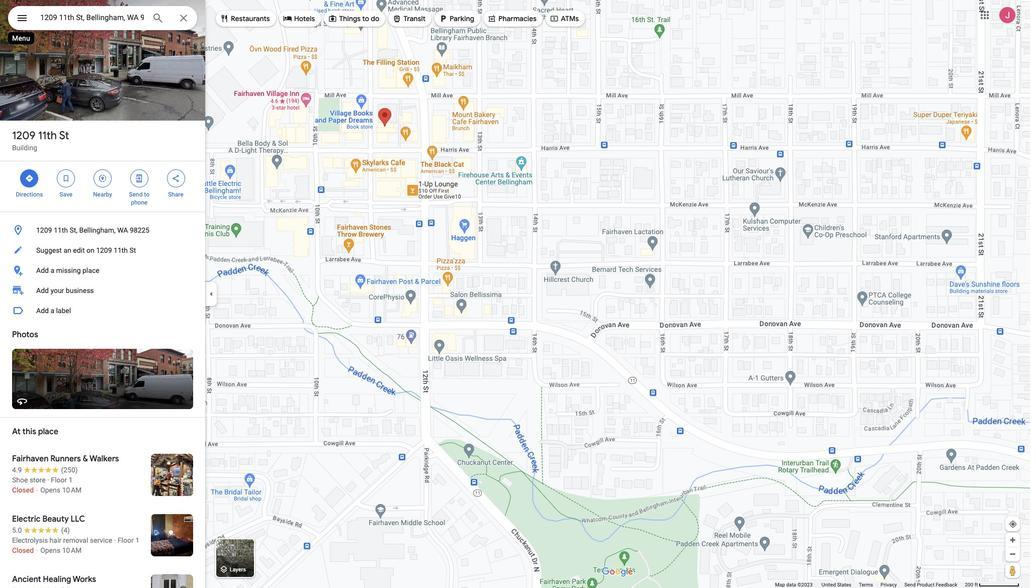 Task type: vqa. For each thing, say whether or not it's contained in the screenshot.


Task type: locate. For each thing, give the bounding box(es) containing it.
1 horizontal spatial 1
[[135, 537, 139, 545]]

None field
[[40, 12, 144, 24]]

store
[[30, 476, 46, 484]]

0 vertical spatial to
[[362, 14, 369, 23]]

1 vertical spatial to
[[144, 191, 149, 198]]

to left 'do'
[[362, 14, 369, 23]]

1209 up building
[[12, 129, 36, 143]]

 hotels
[[283, 13, 315, 24]]

closed down shoe
[[12, 486, 34, 494]]

st inside 1209 11th st building
[[59, 129, 69, 143]]

1 horizontal spatial st
[[130, 246, 136, 255]]

1 vertical spatial 10 am
[[62, 547, 82, 555]]

1 horizontal spatial place
[[82, 267, 99, 275]]

1 inside shoe store · floor 1 closed ⋅ opens 10 am
[[69, 476, 73, 484]]

200 ft button
[[965, 582, 1020, 588]]

 restaurants
[[220, 13, 270, 24]]

1 vertical spatial closed
[[12, 547, 34, 555]]

a left missing
[[50, 267, 54, 275]]

map
[[775, 582, 785, 588]]

0 vertical spatial send
[[129, 191, 143, 198]]

add
[[36, 267, 49, 275], [36, 287, 49, 295], [36, 307, 49, 315]]

2 closed from the top
[[12, 547, 34, 555]]

2 vertical spatial 1209
[[96, 246, 112, 255]]

1
[[69, 476, 73, 484], [135, 537, 139, 545]]

11th inside 1209 11th st building
[[38, 129, 57, 143]]

0 vertical spatial place
[[82, 267, 99, 275]]

ancient
[[12, 575, 41, 585]]

building
[[12, 144, 37, 152]]

st down 98225
[[130, 246, 136, 255]]

add for add a missing place
[[36, 267, 49, 275]]

0 vertical spatial 1
[[69, 476, 73, 484]]

5.0
[[12, 527, 22, 535]]

1 vertical spatial st
[[130, 246, 136, 255]]

shoe store · floor 1 closed ⋅ opens 10 am
[[12, 476, 82, 494]]

1 opens from the top
[[40, 486, 60, 494]]

1209 inside 1209 11th st building
[[12, 129, 36, 143]]

3 add from the top
[[36, 307, 49, 315]]

nearby
[[93, 191, 112, 198]]

an
[[64, 246, 71, 255]]

service
[[90, 537, 112, 545]]

1 vertical spatial 11th
[[54, 226, 68, 234]]

footer inside google maps element
[[775, 582, 965, 588]]

to
[[362, 14, 369, 23], [144, 191, 149, 198]]

1209 right on
[[96, 246, 112, 255]]

place right this
[[38, 427, 58, 437]]

show your location image
[[1008, 520, 1017, 529]]

1 ⋅ from the top
[[35, 486, 39, 494]]

0 horizontal spatial ·
[[47, 476, 49, 484]]

0 vertical spatial floor
[[51, 476, 67, 484]]

closed down electrolysis
[[12, 547, 34, 555]]

1 horizontal spatial 1209
[[36, 226, 52, 234]]

1 vertical spatial opens
[[40, 547, 60, 555]]

add left your
[[36, 287, 49, 295]]

⋅ down "store"
[[35, 486, 39, 494]]

0 vertical spatial 11th
[[38, 129, 57, 143]]

1 horizontal spatial ·
[[114, 537, 116, 545]]

none field inside 1209 11th st, bellingham, wa 98225 field
[[40, 12, 144, 24]]

footer
[[775, 582, 965, 588]]

1209 11th st building
[[12, 129, 69, 152]]

·
[[47, 476, 49, 484], [114, 537, 116, 545]]

⋅ down electrolysis
[[35, 547, 39, 555]]

1 add from the top
[[36, 267, 49, 275]]

footer containing map data ©2023
[[775, 582, 965, 588]]

add your business
[[36, 287, 94, 295]]

1 vertical spatial floor
[[118, 537, 134, 545]]

business
[[66, 287, 94, 295]]

send
[[129, 191, 143, 198], [904, 582, 916, 588]]

opens down hair
[[40, 547, 60, 555]]

pharmacies
[[498, 14, 537, 23]]

a left label
[[50, 307, 54, 315]]

1 horizontal spatial floor
[[118, 537, 134, 545]]

send product feedback button
[[904, 582, 957, 588]]

· right service
[[114, 537, 116, 545]]

1 closed from the top
[[12, 486, 34, 494]]

0 horizontal spatial send
[[129, 191, 143, 198]]

st up 
[[59, 129, 69, 143]]

opens down "store"
[[40, 486, 60, 494]]

0 horizontal spatial 1
[[69, 476, 73, 484]]


[[98, 173, 107, 184]]

1 vertical spatial 1
[[135, 537, 139, 545]]

 atms
[[550, 13, 579, 24]]

1 vertical spatial send
[[904, 582, 916, 588]]

actions for 1209 11th st region
[[0, 161, 205, 212]]

2 a from the top
[[50, 307, 54, 315]]

place down on
[[82, 267, 99, 275]]

2 10 am from the top
[[62, 547, 82, 555]]

hotels
[[294, 14, 315, 23]]

0 vertical spatial closed
[[12, 486, 34, 494]]

0 vertical spatial ·
[[47, 476, 49, 484]]

4.9 stars 250 reviews image
[[12, 465, 78, 475]]

add down suggest at the top left of page
[[36, 267, 49, 275]]

send up phone
[[129, 191, 143, 198]]

⋅ inside electrolysis hair removal service · floor 1 closed ⋅ opens 10 am
[[35, 547, 39, 555]]

98225
[[130, 226, 149, 234]]

send inside send to phone
[[129, 191, 143, 198]]

hair
[[50, 537, 61, 545]]

5.0 stars 3 reviews image
[[12, 586, 70, 588]]

 pharmacies
[[487, 13, 537, 24]]

10 am
[[62, 486, 82, 494], [62, 547, 82, 555]]

opens
[[40, 486, 60, 494], [40, 547, 60, 555]]

fairhaven
[[12, 454, 49, 464]]

add a missing place
[[36, 267, 99, 275]]

0 horizontal spatial st
[[59, 129, 69, 143]]

phone
[[131, 199, 148, 206]]

privacy button
[[881, 582, 897, 588]]

2 horizontal spatial 1209
[[96, 246, 112, 255]]

2 ⋅ from the top
[[35, 547, 39, 555]]

0 vertical spatial st
[[59, 129, 69, 143]]

united states button
[[821, 582, 851, 588]]

10 am down removal on the bottom left of page
[[62, 547, 82, 555]]

to up phone
[[144, 191, 149, 198]]

0 vertical spatial 10 am
[[62, 486, 82, 494]]

shoe
[[12, 476, 28, 484]]

at this place
[[12, 427, 58, 437]]

1 vertical spatial ·
[[114, 537, 116, 545]]

electrolysis hair removal service · floor 1 closed ⋅ opens 10 am
[[12, 537, 139, 555]]

floor inside shoe store · floor 1 closed ⋅ opens 10 am
[[51, 476, 67, 484]]

united
[[821, 582, 836, 588]]

©2023
[[797, 582, 813, 588]]

2 vertical spatial add
[[36, 307, 49, 315]]

0 horizontal spatial to
[[144, 191, 149, 198]]

1 down (250)
[[69, 476, 73, 484]]

0 horizontal spatial 1209
[[12, 129, 36, 143]]

add your business link
[[0, 281, 205, 301]]

add left label
[[36, 307, 49, 315]]

restaurants
[[231, 14, 270, 23]]

0 vertical spatial ⋅
[[35, 486, 39, 494]]

1 vertical spatial a
[[50, 307, 54, 315]]

1209
[[12, 129, 36, 143], [36, 226, 52, 234], [96, 246, 112, 255]]

0 vertical spatial add
[[36, 267, 49, 275]]

1 vertical spatial ⋅
[[35, 547, 39, 555]]

11th
[[38, 129, 57, 143], [54, 226, 68, 234], [114, 246, 128, 255]]

ancient healing works link
[[0, 567, 205, 588]]

send inside send product feedback button
[[904, 582, 916, 588]]

1 vertical spatial add
[[36, 287, 49, 295]]

states
[[837, 582, 851, 588]]

· down 4.9 stars 250 reviews image at bottom left
[[47, 476, 49, 484]]

at
[[12, 427, 21, 437]]

1 10 am from the top
[[62, 486, 82, 494]]

1 horizontal spatial send
[[904, 582, 916, 588]]

1 vertical spatial 1209
[[36, 226, 52, 234]]

floor down (250)
[[51, 476, 67, 484]]

1 horizontal spatial to
[[362, 14, 369, 23]]

to inside send to phone
[[144, 191, 149, 198]]

 parking
[[439, 13, 474, 24]]

send to phone
[[129, 191, 149, 206]]

0 vertical spatial 1209
[[12, 129, 36, 143]]

ancient healing works
[[12, 575, 96, 585]]

removal
[[63, 537, 88, 545]]

0 vertical spatial a
[[50, 267, 54, 275]]

suggest an edit on 1209 11th st button
[[0, 240, 205, 261]]

fairhaven runners & walkers
[[12, 454, 119, 464]]

0 vertical spatial opens
[[40, 486, 60, 494]]

floor right service
[[118, 537, 134, 545]]

2 add from the top
[[36, 287, 49, 295]]

10 am down (250)
[[62, 486, 82, 494]]

1209 up suggest at the top left of page
[[36, 226, 52, 234]]

0 horizontal spatial floor
[[51, 476, 67, 484]]

send left product
[[904, 582, 916, 588]]

1 a from the top
[[50, 267, 54, 275]]

2 opens from the top
[[40, 547, 60, 555]]

10 am inside shoe store · floor 1 closed ⋅ opens 10 am
[[62, 486, 82, 494]]

4.9
[[12, 466, 22, 474]]

0 horizontal spatial place
[[38, 427, 58, 437]]

1 right service
[[135, 537, 139, 545]]

a
[[50, 267, 54, 275], [50, 307, 54, 315]]


[[61, 173, 71, 184]]



Task type: describe. For each thing, give the bounding box(es) containing it.
electrolysis
[[12, 537, 48, 545]]


[[550, 13, 559, 24]]

a for missing
[[50, 267, 54, 275]]

walkers
[[90, 454, 119, 464]]

atms
[[561, 14, 579, 23]]

10 am inside electrolysis hair removal service · floor 1 closed ⋅ opens 10 am
[[62, 547, 82, 555]]

closed inside shoe store · floor 1 closed ⋅ opens 10 am
[[12, 486, 34, 494]]

show street view coverage image
[[1005, 563, 1020, 578]]

suggest
[[36, 246, 62, 255]]

to inside  things to do
[[362, 14, 369, 23]]

electric beauty llc
[[12, 515, 85, 525]]

· inside shoe store · floor 1 closed ⋅ opens 10 am
[[47, 476, 49, 484]]

a for label
[[50, 307, 54, 315]]

google account: james peterson  
(james.peterson1902@gmail.com) image
[[999, 7, 1015, 23]]

 search field
[[8, 6, 197, 32]]

send product feedback
[[904, 582, 957, 588]]

add a label
[[36, 307, 71, 315]]

directions
[[16, 191, 43, 198]]

this
[[22, 427, 36, 437]]

privacy
[[881, 582, 897, 588]]

1209 11th st main content
[[0, 0, 205, 588]]

on
[[86, 246, 94, 255]]

share
[[168, 191, 184, 198]]

your
[[50, 287, 64, 295]]

add for add a label
[[36, 307, 49, 315]]

add for add your business
[[36, 287, 49, 295]]

bellingham,
[[79, 226, 116, 234]]

united states
[[821, 582, 851, 588]]

1209 11th st, bellingham, wa 98225 button
[[0, 220, 205, 240]]

1209 11th St, Bellingham, WA 98225 field
[[8, 6, 197, 30]]

feedback
[[936, 582, 957, 588]]

 transit
[[392, 13, 426, 24]]

&
[[83, 454, 88, 464]]

map data ©2023
[[775, 582, 814, 588]]


[[171, 173, 180, 184]]


[[439, 13, 448, 24]]

send for send to phone
[[129, 191, 143, 198]]

1 vertical spatial place
[[38, 427, 58, 437]]


[[328, 13, 337, 24]]

ft
[[975, 582, 978, 588]]


[[283, 13, 292, 24]]

terms button
[[859, 582, 873, 588]]

do
[[371, 14, 379, 23]]

11th for st
[[38, 129, 57, 143]]

label
[[56, 307, 71, 315]]

 button
[[8, 6, 36, 32]]

1209 for st
[[12, 129, 36, 143]]


[[220, 13, 229, 24]]

st,
[[70, 226, 77, 234]]

things
[[339, 14, 361, 23]]

data
[[786, 582, 796, 588]]

electric
[[12, 515, 41, 525]]

add a label button
[[0, 301, 205, 321]]

edit
[[73, 246, 85, 255]]

missing
[[56, 267, 81, 275]]


[[135, 173, 144, 184]]

google maps element
[[0, 0, 1030, 588]]

200 ft
[[965, 582, 978, 588]]

st inside suggest an edit on 1209 11th st button
[[130, 246, 136, 255]]

add a missing place button
[[0, 261, 205, 281]]

1209 11th st, bellingham, wa 98225
[[36, 226, 149, 234]]

terms
[[859, 582, 873, 588]]

opens inside shoe store · floor 1 closed ⋅ opens 10 am
[[40, 486, 60, 494]]

opens inside electrolysis hair removal service · floor 1 closed ⋅ opens 10 am
[[40, 547, 60, 555]]

5.0 stars 4 reviews image
[[12, 526, 70, 536]]

layers
[[230, 567, 246, 574]]

parking
[[450, 14, 474, 23]]

 things to do
[[328, 13, 379, 24]]

zoom out image
[[1009, 551, 1016, 558]]

product
[[917, 582, 934, 588]]

wa
[[117, 226, 128, 234]]

collapse side panel image
[[206, 289, 217, 300]]

runners
[[50, 454, 81, 464]]

· inside electrolysis hair removal service · floor 1 closed ⋅ opens 10 am
[[114, 537, 116, 545]]

⋅ inside shoe store · floor 1 closed ⋅ opens 10 am
[[35, 486, 39, 494]]


[[392, 13, 402, 24]]


[[25, 173, 34, 184]]

2 vertical spatial 11th
[[114, 246, 128, 255]]

photos
[[12, 330, 38, 340]]

place inside add a missing place button
[[82, 267, 99, 275]]

beauty
[[42, 515, 69, 525]]

(250)
[[61, 466, 78, 474]]

200
[[965, 582, 973, 588]]


[[16, 11, 28, 25]]

11th for st,
[[54, 226, 68, 234]]

floor inside electrolysis hair removal service · floor 1 closed ⋅ opens 10 am
[[118, 537, 134, 545]]

transit
[[404, 14, 426, 23]]

1209 for st,
[[36, 226, 52, 234]]

closed inside electrolysis hair removal service · floor 1 closed ⋅ opens 10 am
[[12, 547, 34, 555]]

healing
[[43, 575, 71, 585]]

send for send product feedback
[[904, 582, 916, 588]]

(4)
[[61, 527, 70, 535]]


[[487, 13, 496, 24]]

zoom in image
[[1009, 537, 1016, 544]]

llc
[[71, 515, 85, 525]]

1 inside electrolysis hair removal service · floor 1 closed ⋅ opens 10 am
[[135, 537, 139, 545]]

works
[[73, 575, 96, 585]]



